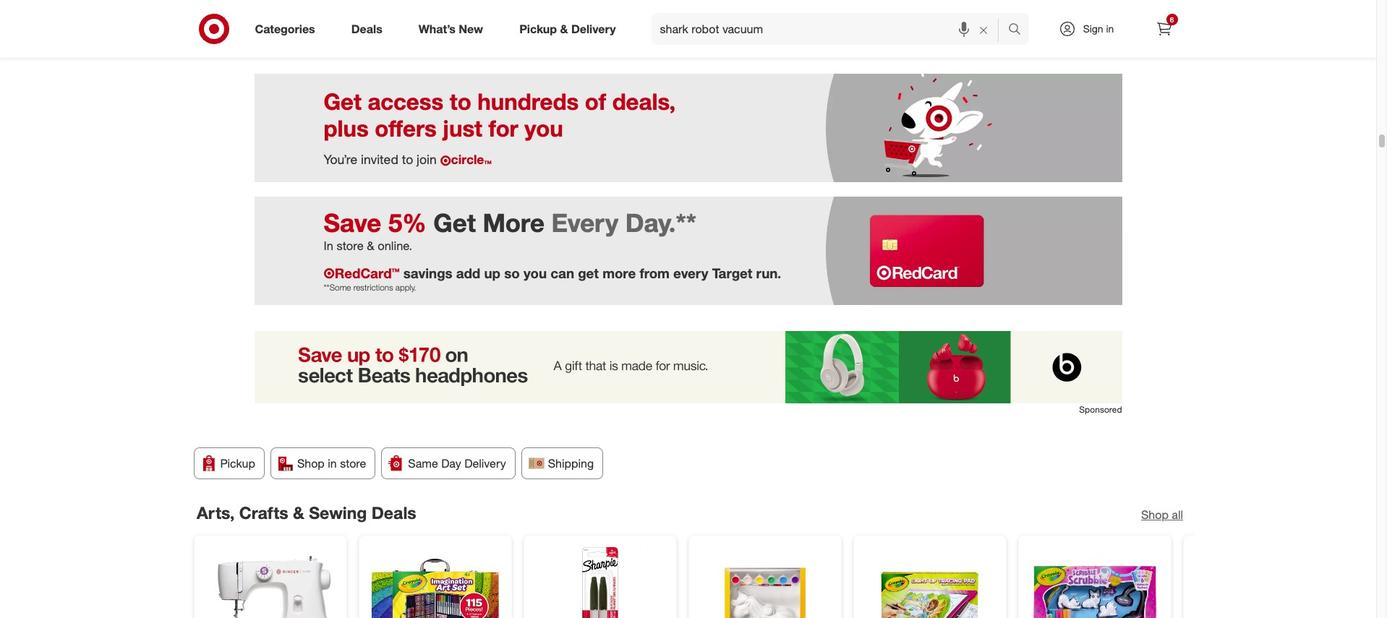 Task type: describe. For each thing, give the bounding box(es) containing it.
deals link
[[339, 13, 401, 45]]

health deals
[[733, 28, 791, 40]]

store inside "save 5% get more every day.** in store & online."
[[337, 238, 364, 253]]

pickup for pickup
[[220, 457, 255, 471]]

household
[[404, 28, 453, 40]]

apply.
[[396, 282, 416, 293]]

sign in
[[1083, 22, 1114, 35]]

get
[[578, 265, 599, 281]]

plus
[[324, 114, 369, 142]]

outdoor living & garden deals
[[854, 28, 966, 55]]

shop all
[[1141, 508, 1183, 522]]

same day delivery button
[[381, 448, 516, 480]]

you're invited to join ◎ circle ™
[[324, 152, 492, 173]]

pickup button
[[194, 448, 265, 480]]

in for shop
[[328, 457, 337, 471]]

crafts
[[239, 503, 288, 523]]

you're
[[324, 152, 357, 167]]

household essentials deals link
[[393, 0, 540, 42]]

savings
[[403, 265, 453, 281]]

6
[[1170, 15, 1174, 24]]

save 5% get more every day.** in store & online.
[[324, 208, 696, 253]]

what's new link
[[406, 13, 501, 45]]

just
[[443, 114, 482, 142]]

shop in store button
[[270, 448, 376, 480]]

garden
[[933, 28, 966, 40]]

arts, crafts & sewing deals
[[196, 503, 416, 523]]

run.
[[756, 265, 781, 281]]

pet deals link
[[540, 0, 688, 42]]

clearance link
[[984, 0, 1132, 42]]

pickup & delivery
[[519, 21, 616, 36]]

offers
[[375, 114, 437, 142]]

delivery for same day delivery
[[465, 457, 506, 471]]

of
[[585, 88, 606, 115]]

new
[[459, 21, 483, 36]]

what's
[[419, 21, 456, 36]]

deals inside household essentials deals link
[[504, 28, 530, 40]]

search
[[1002, 23, 1036, 37]]

luggage
[[285, 28, 324, 40]]

up
[[484, 265, 501, 281]]

access
[[368, 88, 444, 115]]

get access to hundreds of deals, plus offers just for you
[[324, 88, 676, 142]]

all
[[1172, 508, 1183, 522]]

shipping
[[548, 457, 594, 471]]

sewing
[[309, 503, 367, 523]]

5%
[[388, 208, 427, 238]]

shipping button
[[521, 448, 603, 480]]

every
[[552, 208, 618, 238]]

save
[[324, 208, 381, 238]]

shop for shop in store
[[297, 457, 325, 471]]

same
[[408, 457, 438, 471]]

in
[[324, 238, 333, 253]]

so
[[504, 265, 520, 281]]

◎
[[440, 155, 451, 166]]

health
[[733, 28, 763, 40]]

to for join
[[402, 152, 413, 167]]



Task type: locate. For each thing, give the bounding box(es) containing it.
outdoor living & garden deals link
[[836, 0, 984, 56]]

1 vertical spatial pickup
[[220, 457, 255, 471]]

in right sign
[[1106, 22, 1114, 35]]

in
[[1106, 22, 1114, 35], [328, 457, 337, 471]]

sharpie 2pk permanent markers fine tip black image
[[536, 547, 664, 618], [536, 547, 664, 618]]

& right 'living'
[[923, 28, 930, 40]]

paint-your-own ceramic unicorn kit - mondo llama™ image
[[701, 547, 829, 618], [701, 547, 829, 618]]

6 link
[[1148, 13, 1180, 45]]

deals inside pet deals link
[[611, 28, 636, 40]]

to for hundreds
[[450, 88, 471, 115]]

in inside button
[[328, 457, 337, 471]]

to inside you're invited to join ◎ circle ™
[[402, 152, 413, 167]]

™
[[484, 157, 492, 173]]

pet
[[593, 28, 608, 40]]

crayola 12pc scribble scrubbie pets tub set image
[[1030, 547, 1159, 618], [1030, 547, 1159, 618]]

you right for at the top
[[525, 114, 563, 142]]

get right 5%
[[434, 208, 476, 238]]

shop
[[297, 457, 325, 471], [1141, 508, 1169, 522]]

0 horizontal spatial get
[[324, 88, 362, 115]]

1 vertical spatial shop
[[1141, 508, 1169, 522]]

deals inside luggage deals link
[[327, 28, 353, 40]]

0 horizontal spatial to
[[402, 152, 413, 167]]

crayola 115pc imagination art set with case image
[[371, 547, 499, 618], [371, 547, 499, 618]]

for
[[489, 114, 518, 142]]

clearance
[[1035, 28, 1081, 40]]

crayola light up tracing pad pink image
[[866, 547, 994, 618], [866, 547, 994, 618]]

0 horizontal spatial pickup
[[220, 457, 255, 471]]

1 vertical spatial delivery
[[465, 457, 506, 471]]

¬
[[324, 265, 335, 281]]

pickup
[[519, 21, 557, 36], [220, 457, 255, 471]]

¬ redcard™ savings add up so you can get more from every target run. **some restrictions apply.
[[324, 265, 781, 293]]

essentials
[[455, 28, 501, 40]]

1 horizontal spatial pickup
[[519, 21, 557, 36]]

arts,
[[196, 503, 234, 523]]

sign
[[1083, 22, 1104, 35]]

deals right essentials at the left top of the page
[[504, 28, 530, 40]]

luggage deals link
[[245, 0, 393, 42]]

circle
[[451, 152, 484, 167]]

get up you're
[[324, 88, 362, 115]]

every
[[674, 265, 709, 281]]

1 vertical spatial get
[[434, 208, 476, 238]]

0 vertical spatial in
[[1106, 22, 1114, 35]]

1 vertical spatial store
[[340, 457, 366, 471]]

pet deals
[[593, 28, 636, 40]]

1 horizontal spatial to
[[450, 88, 471, 115]]

same day delivery
[[408, 457, 506, 471]]

target
[[712, 265, 753, 281]]

shop left all
[[1141, 508, 1169, 522]]

&
[[560, 21, 568, 36], [923, 28, 930, 40], [367, 238, 374, 253], [293, 503, 304, 523]]

categories
[[255, 21, 315, 36]]

& left the pet
[[560, 21, 568, 36]]

health deals link
[[688, 0, 836, 42]]

0 horizontal spatial shop
[[297, 457, 325, 471]]

can
[[551, 265, 574, 281]]

to left for at the top
[[450, 88, 471, 115]]

hundreds
[[478, 88, 579, 115]]

from
[[640, 265, 670, 281]]

outdoor
[[854, 28, 891, 40]]

join
[[417, 152, 437, 167]]

deals,
[[613, 88, 676, 115]]

living
[[894, 28, 921, 40]]

& right crafts
[[293, 503, 304, 523]]

0 vertical spatial pickup
[[519, 21, 557, 36]]

& left online.
[[367, 238, 374, 253]]

luggage deals
[[285, 28, 353, 40]]

deals down 'living'
[[897, 43, 923, 55]]

pickup inside button
[[220, 457, 255, 471]]

deals left household
[[351, 21, 382, 36]]

delivery
[[571, 21, 616, 36], [465, 457, 506, 471]]

shop for shop all
[[1141, 508, 1169, 522]]

advertisement region
[[254, 331, 1122, 404]]

day.**
[[625, 208, 696, 238]]

deals
[[351, 21, 382, 36], [327, 28, 353, 40], [504, 28, 530, 40], [611, 28, 636, 40], [766, 28, 791, 40], [897, 43, 923, 55], [371, 503, 416, 523]]

delivery for pickup & delivery
[[571, 21, 616, 36]]

shop up arts, crafts & sewing deals
[[297, 457, 325, 471]]

singer portable lightweight basic sewing mac image
[[206, 547, 335, 618], [206, 547, 335, 618]]

shop in store
[[297, 457, 366, 471]]

deals right sewing
[[371, 503, 416, 523]]

pickup right essentials at the left top of the page
[[519, 21, 557, 36]]

store
[[337, 238, 364, 253], [340, 457, 366, 471]]

invited
[[361, 152, 398, 167]]

get inside "save 5% get more every day.** in store & online."
[[434, 208, 476, 238]]

0 vertical spatial to
[[450, 88, 471, 115]]

more
[[603, 265, 636, 281]]

to
[[450, 88, 471, 115], [402, 152, 413, 167]]

store right the 'in'
[[337, 238, 364, 253]]

**some
[[324, 282, 351, 293]]

pickup for pickup & delivery
[[519, 21, 557, 36]]

0 vertical spatial shop
[[297, 457, 325, 471]]

pickup up 'arts,'
[[220, 457, 255, 471]]

you
[[525, 114, 563, 142], [524, 265, 547, 281]]

get inside get access to hundreds of deals, plus offers just for you
[[324, 88, 362, 115]]

deals inside 'deals' link
[[351, 21, 382, 36]]

shop all link
[[1141, 507, 1183, 524]]

in for sign
[[1106, 22, 1114, 35]]

0 vertical spatial you
[[525, 114, 563, 142]]

to inside get access to hundreds of deals, plus offers just for you
[[450, 88, 471, 115]]

shop inside button
[[297, 457, 325, 471]]

0 horizontal spatial delivery
[[465, 457, 506, 471]]

1 vertical spatial in
[[328, 457, 337, 471]]

What can we help you find? suggestions appear below search field
[[651, 13, 1012, 45]]

day
[[441, 457, 461, 471]]

add
[[456, 265, 480, 281]]

search button
[[1002, 13, 1036, 48]]

to left join
[[402, 152, 413, 167]]

store inside button
[[340, 457, 366, 471]]

you inside get access to hundreds of deals, plus offers just for you
[[525, 114, 563, 142]]

categories link
[[243, 13, 333, 45]]

what's new
[[419, 21, 483, 36]]

0 vertical spatial delivery
[[571, 21, 616, 36]]

0 horizontal spatial in
[[328, 457, 337, 471]]

store up sewing
[[340, 457, 366, 471]]

0 vertical spatial get
[[324, 88, 362, 115]]

redcard™
[[335, 265, 400, 281]]

1 horizontal spatial in
[[1106, 22, 1114, 35]]

delivery inside button
[[465, 457, 506, 471]]

1 vertical spatial you
[[524, 265, 547, 281]]

pickup & delivery link
[[507, 13, 634, 45]]

restrictions
[[354, 282, 393, 293]]

& inside "save 5% get more every day.** in store & online."
[[367, 238, 374, 253]]

1 horizontal spatial shop
[[1141, 508, 1169, 522]]

sign in link
[[1046, 13, 1137, 45]]

household essentials deals
[[404, 28, 530, 40]]

you inside the ¬ redcard™ savings add up so you can get more from every target run. **some restrictions apply.
[[524, 265, 547, 281]]

0 vertical spatial store
[[337, 238, 364, 253]]

deals right health
[[766, 28, 791, 40]]

deals inside the health deals 'link'
[[766, 28, 791, 40]]

1 horizontal spatial get
[[434, 208, 476, 238]]

sponsored
[[1079, 404, 1122, 415]]

1 horizontal spatial delivery
[[571, 21, 616, 36]]

deals right luggage
[[327, 28, 353, 40]]

online.
[[378, 238, 412, 253]]

more
[[483, 208, 545, 238]]

& inside outdoor living & garden deals
[[923, 28, 930, 40]]

1 vertical spatial to
[[402, 152, 413, 167]]

you right so
[[524, 265, 547, 281]]

deals inside outdoor living & garden deals
[[897, 43, 923, 55]]

& inside pickup & delivery link
[[560, 21, 568, 36]]

deals right the pet
[[611, 28, 636, 40]]

in up sewing
[[328, 457, 337, 471]]



Task type: vqa. For each thing, say whether or not it's contained in the screenshot.
the Sodamix within SodaStream Zero Strawberry Watermelon Sodamix - 14.8 fl oz
no



